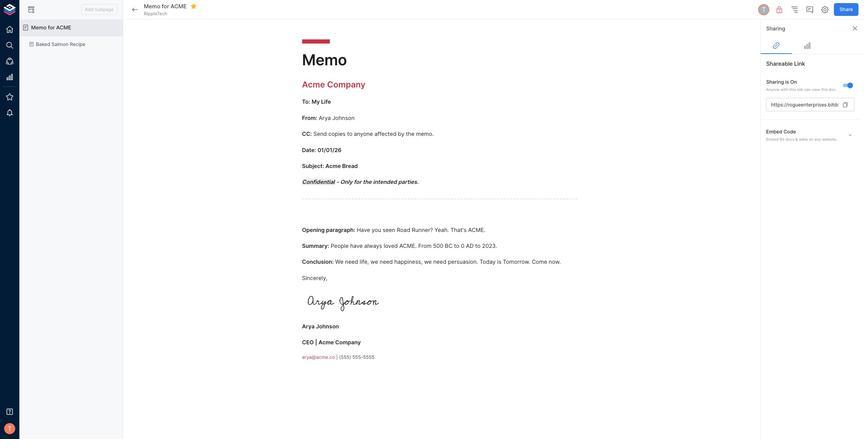 Task type: vqa. For each thing, say whether or not it's contained in the screenshot.
'Workspace notes are visible to all members and guests.' text box
no



Task type: describe. For each thing, give the bounding box(es) containing it.
table of contents image
[[791, 5, 799, 14]]

settings image
[[821, 5, 830, 14]]

this document is locked image
[[776, 5, 784, 14]]

go back image
[[131, 5, 139, 14]]

comments image
[[806, 5, 814, 14]]



Task type: locate. For each thing, give the bounding box(es) containing it.
None text field
[[767, 98, 839, 112]]

hide wiki image
[[27, 5, 35, 14]]

tab list
[[761, 37, 864, 54]]

remove favorite image
[[191, 3, 197, 9]]



